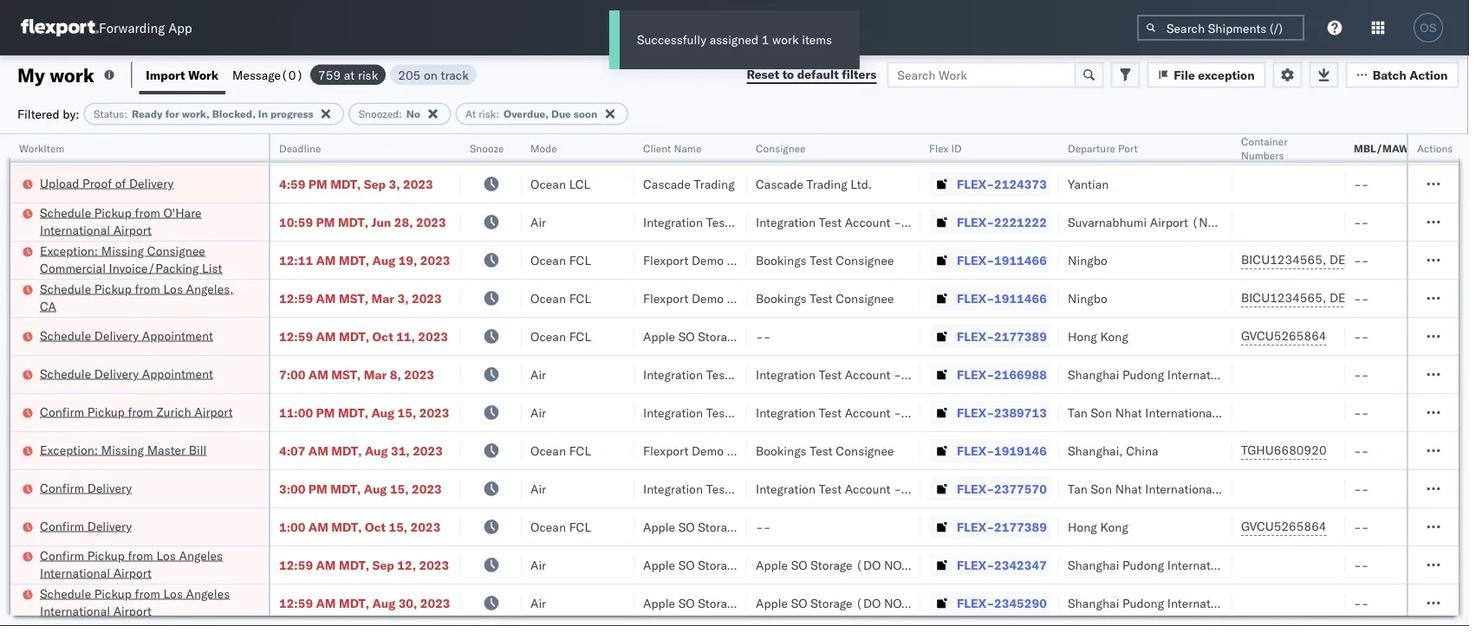 Task type: describe. For each thing, give the bounding box(es) containing it.
airport inside confirm pickup from los angeles international airport
[[113, 566, 152, 581]]

3 : from the left
[[496, 108, 499, 121]]

-- for 11:00 pm mdt, aug 15, 2023
[[1354, 405, 1369, 420]]

2221222
[[994, 215, 1047, 230]]

-- for 12:59 am mdt, oct 11, 2023
[[1354, 329, 1369, 344]]

status : ready for work, blocked, in progress
[[94, 108, 314, 121]]

exception: for exception: missing master bill
[[40, 443, 98, 458]]

3, for mar
[[398, 291, 409, 306]]

client
[[643, 142, 671, 155]]

confirm delivery button for 3:00 pm mdt, aug 15, 2023
[[40, 480, 132, 499]]

flex- for 12:11 am mdt, aug 19, 2023
[[957, 253, 994, 268]]

am for 12:59 am mdt, oct 11, 2023
[[316, 329, 336, 344]]

confirm for 1:00 am mdt, oct 15, 2023
[[40, 519, 84, 534]]

cascade trading ltd.
[[756, 176, 872, 192]]

storage for 12:59 am mdt, oct 11, 2023
[[698, 329, 740, 344]]

departure port button
[[1059, 138, 1215, 155]]

schedule delivery appointment button for 7:00 am mst, mar 8, 2023
[[40, 365, 213, 385]]

mdt, for 12:59 am mdt, sep 12, 2023
[[339, 558, 369, 573]]

aug for 4:07 am mdt, aug 31, 2023
[[365, 443, 388, 459]]

-- for 1:00 am mdt, oct 15, 2023
[[1354, 520, 1369, 535]]

lagerfeld for 7:00 am mst, mar 8, 2023
[[930, 367, 982, 382]]

ocean fcl for 1:00 am mdt, oct 15, 2023
[[531, 520, 591, 535]]

12:59 am mdt, oct 11, 2023
[[279, 329, 448, 344]]

2389713
[[994, 405, 1047, 420]]

container
[[1242, 135, 1288, 148]]

at
[[344, 67, 355, 82]]

deadline button
[[270, 138, 444, 155]]

for
[[165, 108, 179, 121]]

shanghai for 7:00 am mst, mar 8, 2023
[[1068, 367, 1120, 382]]

test for 7:00 am mst, mar 8, 2023
[[819, 367, 842, 382]]

12:59 for 12:59 am mdt, sep 12, 2023
[[279, 558, 313, 573]]

confirm delivery link for 3:00 pm mdt, aug 15, 2023
[[40, 480, 132, 497]]

departure
[[1068, 142, 1116, 155]]

by:
[[63, 106, 79, 121]]

schedule pickup from o'hare international airport
[[40, 205, 202, 238]]

resize handle column header for client name
[[727, 134, 747, 627]]

schedule pickup from los angeles, ca link
[[40, 280, 246, 315]]

ltd.
[[851, 176, 872, 192]]

flex- for 7:00 am mst, mar 8, 2023
[[957, 367, 994, 382]]

3:00 pm mdt, aug 15, 2023
[[279, 482, 442, 497]]

ocean lcl
[[531, 176, 591, 192]]

ocean fcl for 4:07 am mdt, aug 31, 2023
[[531, 443, 591, 459]]

1:00 am mdt, oct 15, 2023
[[279, 520, 441, 535]]

-- for 10:59 pm mdt, jun 28, 2023
[[1354, 215, 1369, 230]]

12:59 am mst, mar 3, 2023
[[279, 291, 442, 306]]

os
[[1420, 21, 1437, 34]]

work
[[188, 67, 219, 82]]

confirm inside confirm pickup from los angeles international airport
[[40, 548, 84, 564]]

schedule pickup from los angeles, ca button
[[40, 280, 246, 317]]

file
[[1174, 67, 1195, 82]]

10:59
[[279, 215, 313, 230]]

schedule pickup from o'hare international airport link
[[40, 204, 246, 239]]

19,
[[399, 253, 417, 268]]

2342347
[[994, 558, 1047, 573]]

forwarding app
[[99, 20, 192, 36]]

exception
[[1198, 67, 1255, 82]]

2124373
[[994, 176, 1047, 192]]

integration for 3:00 pm mdt, aug 15, 2023
[[756, 482, 816, 497]]

lcl
[[569, 176, 591, 192]]

id
[[952, 142, 962, 155]]

7:00 for 7:00 am mst, mar 11, 2023
[[279, 138, 306, 153]]

delivery up confirm pickup from los angeles international airport
[[87, 519, 132, 534]]

schedule delivery appointment button for 12:59 am mdt, oct 11, 2023
[[40, 327, 213, 346]]

use) for 12:59 am mdt, oct 11, 2023
[[799, 329, 830, 344]]

ocean for 12:59 am mst, mar 3, 2023
[[531, 291, 566, 306]]

4:59 pm mdt, sep 3, 2023
[[279, 176, 433, 192]]

ningbo for 12:11 am mdt, aug 19, 2023
[[1068, 253, 1108, 268]]

shanghai for 12:59 am mdt, aug 30, 2023
[[1068, 596, 1120, 611]]

shanghai for 12:59 am mdt, sep 12, 2023
[[1068, 558, 1120, 573]]

exception: for exception: missing consignee commercial invoice/packing list
[[40, 243, 98, 258]]

schedule pickup from los angeles international airport button
[[40, 586, 246, 622]]

exception: missing master bill
[[40, 443, 207, 458]]

flex- for 7:00 am mst, mar 11, 2023
[[957, 138, 994, 153]]

am for 7:00 am mst, mar 11, 2023
[[309, 138, 328, 153]]

12:59 am mdt, aug 30, 2023
[[279, 596, 450, 611]]

-- for 7:00 am mst, mar 8, 2023
[[1354, 367, 1369, 382]]

resize handle column header for departure port
[[1212, 134, 1233, 627]]

ocean fcl for 12:59 am mdt, oct 11, 2023
[[531, 329, 591, 344]]

pudong for 12:59 am mdt, aug 30, 2023
[[1123, 596, 1164, 611]]

at risk : overdue, due soon
[[465, 108, 598, 121]]

pm for 4:59
[[309, 176, 327, 192]]

flex-2389713
[[957, 405, 1047, 420]]

mar for 3,
[[372, 291, 395, 306]]

-- for 12:59 am mst, mar 3, 2023
[[1354, 291, 1369, 306]]

flexport. image
[[21, 19, 99, 36]]

apple for 12:59 am mdt, sep 12, 2023
[[643, 558, 675, 573]]

air for 12:59 am mdt, aug 30, 2023
[[531, 596, 546, 611]]

flex-2345290
[[957, 596, 1047, 611]]

flex id
[[929, 142, 962, 155]]

28,
[[394, 215, 413, 230]]

shanghai pudong international airport for 7:00 am mst, mar 11, 2023
[[1068, 138, 1279, 153]]

use) for 12:59 am mdt, sep 12, 2023
[[799, 558, 830, 573]]

pm for 11:00
[[316, 405, 335, 420]]

missing for master
[[101, 443, 144, 458]]

on
[[424, 67, 438, 82]]

am for 4:07 am mdt, aug 31, 2023
[[309, 443, 328, 459]]

mode
[[531, 142, 557, 155]]

12:11 am mdt, aug 19, 2023
[[279, 253, 450, 268]]

flex- for 12:59 am mdt, oct 11, 2023
[[957, 329, 994, 344]]

1 vertical spatial risk
[[479, 108, 496, 121]]

gvcu5265864 for 1:00 am mdt, oct 15, 2023
[[1242, 519, 1327, 534]]

flexport demo consignee for 12:11 am mdt, aug 19, 2023
[[643, 253, 785, 268]]

karl for 7:00 am mst, mar 8, 2023
[[905, 367, 927, 382]]

apple so storage (do not use) for 12:59 am mdt, sep 12, 2023
[[643, 558, 830, 573]]

-- for 12:59 am mdt, aug 30, 2023
[[1354, 596, 1369, 611]]

account for 10:59 pm mdt, jun 28, 2023
[[845, 215, 891, 230]]

air for 7:00 am mst, mar 8, 2023
[[531, 367, 546, 382]]

filters
[[842, 67, 877, 82]]

departure port
[[1068, 142, 1138, 155]]

aug for 12:59 am mdt, aug 30, 2023
[[372, 596, 396, 611]]

integration test account - karl lagerfeld for 7:00 am mst, mar 8, 2023
[[756, 367, 982, 382]]

mst, for 8,
[[331, 367, 361, 382]]

3 schedule from the top
[[40, 328, 91, 343]]

sep for 12,
[[372, 558, 394, 573]]

not for 12:59 am mdt, sep 12, 2023
[[772, 558, 796, 573]]

upload proof of delivery
[[40, 176, 174, 191]]

apple so storage (do not use) for 1:00 am mdt, oct 15, 2023
[[643, 520, 830, 535]]

upload for upload customs clearance documents
[[40, 129, 79, 144]]

mst, for 3,
[[339, 291, 369, 306]]

confirm delivery link for 1:00 am mdt, oct 15, 2023
[[40, 518, 132, 535]]

actions
[[1418, 142, 1453, 155]]

commercial
[[40, 261, 106, 276]]

11, for oct
[[396, 329, 415, 344]]

7:00 am mst, mar 11, 2023
[[279, 138, 442, 153]]

from for confirm pickup from los angeles international airport
[[128, 548, 153, 564]]

airport inside schedule pickup from los angeles international airport
[[113, 604, 152, 619]]

reset
[[747, 67, 780, 82]]

bicu1234565, for 12:11 am mdt, aug 19, 2023
[[1242, 252, 1327, 267]]

jun
[[372, 215, 391, 230]]

upload customs clearance documents link
[[40, 128, 246, 163]]

import
[[146, 67, 185, 82]]

delivery down exception: missing master bill button
[[87, 481, 132, 496]]

apple so storage (do not use) for 12:59 am mdt, oct 11, 2023
[[643, 329, 830, 344]]

international inside schedule pickup from los angeles international airport
[[40, 604, 110, 619]]

progress
[[270, 108, 314, 121]]

exception: missing consignee commercial invoice/packing list link
[[40, 242, 246, 277]]

hong kong for 12:59 am mdt, oct 11, 2023
[[1068, 329, 1129, 344]]

8,
[[390, 367, 401, 382]]

name
[[674, 142, 702, 155]]

consignee button
[[747, 138, 903, 155]]

mbl/mawb numbers
[[1354, 142, 1464, 155]]

schedule pickup from o'hare international airport button
[[40, 204, 246, 241]]

bookings for 12:59 am mst, mar 3, 2023
[[756, 291, 807, 306]]

1
[[762, 32, 769, 47]]

documents
[[40, 146, 103, 161]]

assigned
[[710, 32, 759, 47]]

1 horizontal spatial work
[[773, 32, 799, 47]]

(do for 12:59 am mdt, aug 30, 2023
[[743, 596, 768, 611]]

delivery up confirm pickup from zurich airport
[[94, 366, 139, 381]]

flex
[[929, 142, 949, 155]]

confirm pickup from los angeles international airport link
[[40, 547, 246, 582]]

ocean for 4:07 am mdt, aug 31, 2023
[[531, 443, 566, 459]]

appointment for 7:00 am mst, mar 8, 2023
[[142, 366, 213, 381]]

oct for 11,
[[372, 329, 393, 344]]

2023 for 4:59 pm mdt, sep 3, 2023
[[403, 176, 433, 192]]

30,
[[399, 596, 417, 611]]

airport inside confirm pickup from zurich airport link
[[194, 404, 233, 420]]

flex-2342347
[[957, 558, 1047, 573]]

tghu6680920
[[1242, 443, 1327, 458]]

-- for 4:07 am mdt, aug 31, 2023
[[1354, 443, 1369, 459]]

at
[[465, 108, 476, 121]]

pickup for confirm pickup from los angeles international airport
[[87, 548, 125, 564]]

clearance
[[134, 129, 190, 144]]

demu1232567 for 12:11 am mdt, aug 19, 2023
[[1330, 252, 1418, 267]]

2023 for 1:00 am mdt, oct 15, 2023
[[411, 520, 441, 535]]

flex-2177389 for 1:00 am mdt, oct 15, 2023
[[957, 520, 1047, 535]]

12:59 for 12:59 am mdt, oct 11, 2023
[[279, 329, 313, 344]]

10:59 pm mdt, jun 28, 2023
[[279, 215, 446, 230]]

3:00
[[279, 482, 306, 497]]

international inside confirm pickup from los angeles international airport
[[40, 566, 110, 581]]

demo for 12:59 am mst, mar 3, 2023
[[692, 291, 724, 306]]

mbl/mawb
[[1354, 142, 1416, 155]]

os button
[[1409, 8, 1449, 48]]

2345290
[[994, 596, 1047, 611]]

work,
[[182, 108, 210, 121]]

appointment for 12:59 am mdt, oct 11, 2023
[[142, 328, 213, 343]]

my
[[17, 63, 45, 87]]

customs
[[82, 129, 131, 144]]

delivery inside button
[[129, 176, 174, 191]]



Task type: vqa. For each thing, say whether or not it's contained in the screenshot.


Task type: locate. For each thing, give the bounding box(es) containing it.
pudong for 7:00 am mst, mar 11, 2023
[[1123, 138, 1164, 153]]

0 vertical spatial lagerfeld
[[930, 138, 982, 153]]

1 flexport demo consignee from the top
[[643, 253, 785, 268]]

flex-2166988 for 7:00 am mst, mar 11, 2023
[[957, 138, 1047, 153]]

fcl for 12:59 am mst, mar 3, 2023
[[569, 291, 591, 306]]

2 horizontal spatial :
[[496, 108, 499, 121]]

1 vertical spatial 2166988
[[994, 367, 1047, 382]]

to
[[783, 67, 794, 82]]

flex-2377570
[[957, 482, 1047, 497]]

1 vertical spatial gvcu5265864
[[1242, 519, 1327, 534]]

flex-2166988 for 7:00 am mst, mar 8, 2023
[[957, 367, 1047, 382]]

sep
[[364, 176, 386, 192], [372, 558, 394, 573]]

pickup inside confirm pickup from los angeles international airport
[[87, 548, 125, 564]]

test for 4:07 am mdt, aug 31, 2023
[[810, 443, 833, 459]]

schedule for international
[[40, 587, 91, 602]]

2177389 for 12:59 am mdt, oct 11, 2023
[[994, 329, 1047, 344]]

mdt, up the 7:00 am mst, mar 8, 2023
[[339, 329, 369, 344]]

missing
[[101, 243, 144, 258], [101, 443, 144, 458]]

2023 right 19,
[[420, 253, 450, 268]]

schedule delivery appointment link for 12:59 am mdt, oct 11, 2023
[[40, 327, 213, 345]]

1 2166988 from the top
[[994, 138, 1047, 153]]

2 bicu1234565, demu1232567 from the top
[[1242, 290, 1418, 306]]

3 resize handle column header from the left
[[501, 134, 522, 627]]

app
[[168, 20, 192, 36]]

2 bookings test consignee from the top
[[756, 291, 894, 306]]

lagerfeld up flex-2124373
[[930, 138, 982, 153]]

trading for cascade trading
[[694, 176, 735, 192]]

forwarding
[[99, 20, 165, 36]]

0 vertical spatial schedule delivery appointment button
[[40, 327, 213, 346]]

bookings test consignee for 12:11 am mdt, aug 19, 2023
[[756, 253, 894, 268]]

1 vertical spatial angeles
[[186, 587, 230, 602]]

1 vertical spatial flex-2177389
[[957, 520, 1047, 535]]

0 horizontal spatial numbers
[[1242, 149, 1284, 162]]

angeles for confirm pickup from los angeles international airport
[[179, 548, 223, 564]]

schedule inside schedule pickup from los angeles, ca
[[40, 281, 91, 297]]

2023 down 12:59 am mst, mar 3, 2023
[[418, 329, 448, 344]]

shanghai up the shanghai,
[[1068, 367, 1120, 382]]

kong
[[1101, 329, 1129, 344], [1101, 520, 1129, 535]]

3 flex- from the top
[[957, 215, 994, 230]]

los
[[163, 281, 183, 297], [156, 548, 176, 564], [163, 587, 183, 602]]

1 bicu1234565, from the top
[[1242, 252, 1327, 267]]

1 vertical spatial demu1232567
[[1330, 290, 1418, 306]]

3 12:59 from the top
[[279, 558, 313, 573]]

1 horizontal spatial trading
[[807, 176, 848, 192]]

mdt, up 1:00 am mdt, oct 15, 2023
[[330, 482, 361, 497]]

1 horizontal spatial risk
[[479, 108, 496, 121]]

2166988 for 7:00 am mst, mar 11, 2023
[[994, 138, 1047, 153]]

schedule delivery appointment link down schedule pickup from los angeles, ca
[[40, 327, 213, 345]]

1 vertical spatial oct
[[365, 520, 386, 535]]

am for 12:59 am mdt, sep 12, 2023
[[316, 558, 336, 573]]

2 confirm from the top
[[40, 481, 84, 496]]

schedule delivery appointment up confirm pickup from zurich airport
[[40, 366, 213, 381]]

0 horizontal spatial risk
[[358, 67, 378, 82]]

integration for 7:00 am mst, mar 8, 2023
[[756, 367, 816, 382]]

angeles down confirm pickup from los angeles international airport "button" at the bottom of the page
[[186, 587, 230, 602]]

schedule delivery appointment for 12:59 am mdt, oct 11, 2023
[[40, 328, 213, 343]]

flex id button
[[921, 138, 1042, 155]]

1 resize handle column header from the left
[[248, 134, 269, 627]]

am down 12:59 am mdt, sep 12, 2023
[[316, 596, 336, 611]]

1 vertical spatial sep
[[372, 558, 394, 573]]

work right 1
[[773, 32, 799, 47]]

5 flex- from the top
[[957, 291, 994, 306]]

2177389 for 1:00 am mdt, oct 15, 2023
[[994, 520, 1047, 535]]

2 demo from the top
[[692, 291, 724, 306]]

2177389
[[994, 329, 1047, 344], [994, 520, 1047, 535]]

0 vertical spatial flexport
[[643, 253, 689, 268]]

0 vertical spatial oct
[[372, 329, 393, 344]]

1 demu1232567 from the top
[[1330, 252, 1418, 267]]

mdt, up 12:59 am mst, mar 3, 2023
[[339, 253, 369, 268]]

flex-1919146
[[957, 443, 1047, 459]]

mst, up 4:59 pm mdt, sep 3, 2023
[[331, 138, 361, 153]]

5 fcl from the top
[[569, 520, 591, 535]]

mst,
[[331, 138, 361, 153], [339, 291, 369, 306], [331, 367, 361, 382]]

schedule delivery appointment link up confirm pickup from zurich airport
[[40, 365, 213, 383]]

flex- for 1:00 am mdt, oct 15, 2023
[[957, 520, 994, 535]]

flexport for 12:59 am mst, mar 3, 2023
[[643, 291, 689, 306]]

7 resize handle column header from the left
[[1039, 134, 1059, 627]]

0 vertical spatial gvcu5265864
[[1242, 329, 1327, 344]]

7 flex- from the top
[[957, 367, 994, 382]]

angeles up 'schedule pickup from los angeles international airport' link
[[179, 548, 223, 564]]

4 12:59 from the top
[[279, 596, 313, 611]]

confirm delivery down exception: missing master bill button
[[40, 481, 132, 496]]

2023 for 7:00 am mst, mar 8, 2023
[[404, 367, 434, 382]]

2 confirm delivery button from the top
[[40, 518, 132, 537]]

1911466 for 12:59 am mst, mar 3, 2023
[[994, 291, 1047, 306]]

master
[[147, 443, 186, 458]]

0 vertical spatial confirm delivery button
[[40, 480, 132, 499]]

oct up 12:59 am mdt, sep 12, 2023
[[365, 520, 386, 535]]

mst, for 11,
[[331, 138, 361, 153]]

schedule inside schedule pickup from o'hare international airport
[[40, 205, 91, 220]]

0 vertical spatial work
[[773, 32, 799, 47]]

1 hong kong from the top
[[1068, 329, 1129, 344]]

-- for 7:00 am mst, mar 11, 2023
[[1354, 138, 1369, 153]]

2023 down no
[[412, 138, 442, 153]]

numbers right mbl/mawb
[[1419, 142, 1464, 155]]

0 vertical spatial bicu1234565,
[[1242, 252, 1327, 267]]

2 schedule delivery appointment link from the top
[[40, 365, 213, 383]]

4:07 am mdt, aug 31, 2023
[[279, 443, 443, 459]]

0 vertical spatial kong
[[1101, 329, 1129, 344]]

use) for 1:00 am mdt, oct 15, 2023
[[799, 520, 830, 535]]

2 vertical spatial demo
[[692, 443, 724, 459]]

am up "11:00"
[[309, 367, 328, 382]]

pickup down confirm pickup from los angeles international airport
[[94, 587, 132, 602]]

integration for 7:00 am mst, mar 11, 2023
[[756, 138, 816, 153]]

4 confirm from the top
[[40, 548, 84, 564]]

from inside schedule pickup from los angeles, ca
[[135, 281, 160, 297]]

4 shanghai pudong international airport from the top
[[1068, 596, 1279, 611]]

2023 down 19,
[[412, 291, 442, 306]]

0 vertical spatial bicu1234565, demu1232567
[[1242, 252, 1418, 267]]

3, down 19,
[[398, 291, 409, 306]]

from down invoice/packing
[[135, 281, 160, 297]]

storage
[[698, 329, 740, 344], [698, 520, 740, 535], [698, 558, 740, 573], [811, 558, 853, 573], [698, 596, 740, 611], [811, 596, 853, 611]]

4 shanghai from the top
[[1068, 596, 1120, 611]]

cascade down 'consignee' button at the top right of the page
[[756, 176, 804, 192]]

am
[[309, 138, 328, 153], [316, 253, 336, 268], [316, 291, 336, 306], [316, 329, 336, 344], [309, 367, 328, 382], [309, 443, 328, 459], [309, 520, 328, 535], [316, 558, 336, 573], [316, 596, 336, 611]]

1 vertical spatial bicu1234565, demu1232567
[[1242, 290, 1418, 306]]

from for schedule pickup from los angeles international airport
[[135, 587, 160, 602]]

1 vertical spatial exception:
[[40, 443, 98, 458]]

3 flexport demo consignee from the top
[[643, 443, 785, 459]]

los down confirm pickup from los angeles international airport "button" at the bottom of the page
[[163, 587, 183, 602]]

1 vertical spatial confirm delivery button
[[40, 518, 132, 537]]

mar for 11,
[[364, 138, 387, 153]]

schedule pickup from los angeles international airport
[[40, 587, 230, 619]]

successfully assigned 1 work items
[[637, 32, 832, 47]]

: right the at
[[496, 108, 499, 121]]

1 vertical spatial mar
[[372, 291, 395, 306]]

delivery down schedule pickup from los angeles, ca
[[94, 328, 139, 343]]

2 flex-2166988 from the top
[[957, 367, 1047, 382]]

1 vertical spatial work
[[50, 63, 94, 87]]

filtered
[[17, 106, 60, 121]]

am up the 7:00 am mst, mar 8, 2023
[[316, 329, 336, 344]]

pudong for 7:00 am mst, mar 8, 2023
[[1123, 367, 1164, 382]]

angeles inside confirm pickup from los angeles international airport
[[179, 548, 223, 564]]

1 fcl from the top
[[569, 253, 591, 268]]

1:00
[[279, 520, 306, 535]]

1 vertical spatial demo
[[692, 291, 724, 306]]

shanghai for 7:00 am mst, mar 11, 2023
[[1068, 138, 1120, 153]]

cascade for cascade trading
[[643, 176, 691, 192]]

confirm down exception: missing master bill button
[[40, 481, 84, 496]]

los for schedule pickup from los angeles, ca
[[163, 281, 183, 297]]

2 7:00 from the top
[[279, 367, 306, 382]]

trading left ltd.
[[807, 176, 848, 192]]

1 vertical spatial flexport
[[643, 291, 689, 306]]

aug for 11:00 pm mdt, aug 15, 2023
[[372, 405, 395, 420]]

15, up 12,
[[389, 520, 408, 535]]

4 air from the top
[[531, 405, 546, 420]]

1 vertical spatial 15,
[[390, 482, 409, 497]]

shanghai, china
[[1068, 443, 1159, 459]]

missing inside exception: missing consignee commercial invoice/packing list
[[101, 243, 144, 258]]

aug left 30,
[[372, 596, 396, 611]]

1 gvcu5265864 from the top
[[1242, 329, 1327, 344]]

flexport for 4:07 am mdt, aug 31, 2023
[[643, 443, 689, 459]]

pm for 3:00
[[309, 482, 327, 497]]

-- for 12:59 am mdt, sep 12, 2023
[[1354, 558, 1369, 573]]

default
[[797, 67, 839, 82]]

0 vertical spatial angeles
[[179, 548, 223, 564]]

4 pudong from the top
[[1123, 596, 1164, 611]]

0 vertical spatial mar
[[364, 138, 387, 153]]

1 vertical spatial schedule delivery appointment link
[[40, 365, 213, 383]]

shanghai right 2342347
[[1068, 558, 1120, 573]]

los inside schedule pickup from los angeles, ca
[[163, 281, 183, 297]]

2 flex- from the top
[[957, 176, 994, 192]]

0 horizontal spatial :
[[124, 108, 127, 121]]

1 schedule delivery appointment from the top
[[40, 328, 213, 343]]

cascade down client name
[[643, 176, 691, 192]]

pm right "11:00"
[[316, 405, 335, 420]]

los inside schedule pickup from los angeles international airport
[[163, 587, 183, 602]]

5 air from the top
[[531, 482, 546, 497]]

am right 4:07
[[309, 443, 328, 459]]

0 vertical spatial 11,
[[390, 138, 409, 153]]

upload inside upload customs clearance documents
[[40, 129, 79, 144]]

schedule pickup from los angeles international airport link
[[40, 586, 246, 620]]

pickup inside schedule pickup from los angeles, ca
[[94, 281, 132, 297]]

3 ocean fcl from the top
[[531, 329, 591, 344]]

0 vertical spatial schedule delivery appointment link
[[40, 327, 213, 345]]

missing inside button
[[101, 443, 144, 458]]

air for 10:59 pm mdt, jun 28, 2023
[[531, 215, 546, 230]]

2 schedule delivery appointment button from the top
[[40, 365, 213, 385]]

exception: down confirm pickup from zurich airport "button" at the bottom left
[[40, 443, 98, 458]]

2023 right 8,
[[404, 367, 434, 382]]

6 air from the top
[[531, 558, 546, 573]]

mdt, down 1:00 am mdt, oct 15, 2023
[[339, 558, 369, 573]]

confirm pickup from los angeles international airport button
[[40, 547, 246, 584]]

fcl for 4:07 am mdt, aug 31, 2023
[[569, 443, 591, 459]]

mbl/mawb numbers button
[[1346, 138, 1470, 155]]

1 shanghai from the top
[[1068, 138, 1120, 153]]

numbers
[[1419, 142, 1464, 155], [1242, 149, 1284, 162]]

flexport for 12:11 am mdt, aug 19, 2023
[[643, 253, 689, 268]]

numbers down container at the top
[[1242, 149, 1284, 162]]

not
[[772, 329, 796, 344], [772, 520, 796, 535], [772, 558, 796, 573], [884, 558, 908, 573], [772, 596, 796, 611], [884, 596, 908, 611]]

mar down snoozed
[[364, 138, 387, 153]]

flex- for 10:59 pm mdt, jun 28, 2023
[[957, 215, 994, 230]]

airport
[[1241, 138, 1279, 153], [113, 222, 152, 238], [1241, 367, 1279, 382], [194, 404, 233, 420], [1241, 558, 1279, 573], [113, 566, 152, 581], [1241, 596, 1279, 611], [113, 604, 152, 619]]

swarovski
[[905, 215, 960, 230]]

5 ocean fcl from the top
[[531, 520, 591, 535]]

2 ocean fcl from the top
[[531, 291, 591, 306]]

2 gvcu5265864 from the top
[[1242, 519, 1327, 534]]

exception: up commercial
[[40, 243, 98, 258]]

6 ocean from the top
[[531, 520, 566, 535]]

2 vertical spatial flexport
[[643, 443, 689, 459]]

mst, down 12:59 am mdt, oct 11, 2023
[[331, 367, 361, 382]]

1 vertical spatial 7:00
[[279, 367, 306, 382]]

1 cascade from the left
[[643, 176, 691, 192]]

2166988 up '2124373'
[[994, 138, 1047, 153]]

1 vertical spatial confirm delivery link
[[40, 518, 132, 535]]

3 air from the top
[[531, 367, 546, 382]]

1 missing from the top
[[101, 243, 144, 258]]

mst, up 12:59 am mdt, oct 11, 2023
[[339, 291, 369, 306]]

numbers for mbl/mawb numbers
[[1419, 142, 1464, 155]]

ready
[[132, 108, 163, 121]]

bicu1234565,
[[1242, 252, 1327, 267], [1242, 290, 1327, 306]]

2023 for 10:59 pm mdt, jun 28, 2023
[[416, 215, 446, 230]]

0 vertical spatial 3,
[[389, 176, 400, 192]]

appointment
[[142, 328, 213, 343], [142, 366, 213, 381]]

from inside schedule pickup from o'hare international airport
[[135, 205, 160, 220]]

confirm pickup from zurich airport
[[40, 404, 233, 420]]

mdt, down the 7:00 am mst, mar 8, 2023
[[338, 405, 369, 420]]

Search Shipments (/) text field
[[1137, 15, 1305, 41]]

overdue,
[[504, 108, 549, 121]]

confirm up confirm pickup from los angeles international airport
[[40, 519, 84, 534]]

1 vertical spatial karl
[[905, 367, 927, 382]]

1 schedule from the top
[[40, 205, 91, 220]]

1 trading from the left
[[694, 176, 735, 192]]

0 vertical spatial mst,
[[331, 138, 361, 153]]

schedule delivery appointment link for 7:00 am mst, mar 8, 2023
[[40, 365, 213, 383]]

ocean
[[531, 176, 566, 192], [531, 253, 566, 268], [531, 291, 566, 306], [531, 329, 566, 344], [531, 443, 566, 459], [531, 520, 566, 535]]

2 vertical spatial bookings test consignee
[[756, 443, 894, 459]]

risk right at at left top
[[358, 67, 378, 82]]

3, up 28,
[[389, 176, 400, 192]]

am right 1:00
[[309, 520, 328, 535]]

2023 up 4:07 am mdt, aug 31, 2023
[[419, 405, 449, 420]]

consignee inside exception: missing consignee commercial invoice/packing list
[[147, 243, 205, 258]]

flex-2389713 button
[[929, 401, 1051, 425], [929, 401, 1051, 425]]

apple so storage (do not use)
[[643, 329, 830, 344], [643, 520, 830, 535], [643, 558, 830, 573], [756, 558, 943, 573], [643, 596, 830, 611], [756, 596, 943, 611]]

apple for 12:59 am mdt, aug 30, 2023
[[643, 596, 675, 611]]

flex-1911466 for 12:11 am mdt, aug 19, 2023
[[957, 253, 1047, 268]]

12:11
[[279, 253, 313, 268]]

angeles
[[179, 548, 223, 564], [186, 587, 230, 602]]

due
[[551, 108, 571, 121]]

mdt, for 12:59 am mdt, aug 30, 2023
[[339, 596, 369, 611]]

1 confirm delivery button from the top
[[40, 480, 132, 499]]

0 vertical spatial confirm delivery
[[40, 481, 132, 496]]

2023 up 12,
[[411, 520, 441, 535]]

1 lagerfeld from the top
[[930, 138, 982, 153]]

am right 12:11 on the left top of page
[[316, 253, 336, 268]]

0 horizontal spatial work
[[50, 63, 94, 87]]

2 appointment from the top
[[142, 366, 213, 381]]

bicu1234565, demu1232567
[[1242, 252, 1418, 267], [1242, 290, 1418, 306]]

confirm delivery for 3:00
[[40, 481, 132, 496]]

2166988 up 2389713
[[994, 367, 1047, 382]]

mar for 8,
[[364, 367, 387, 382]]

integration for 11:00 pm mdt, aug 15, 2023
[[756, 405, 816, 420]]

0 vertical spatial flex-2166988
[[957, 138, 1047, 153]]

flex-2345290 button
[[929, 592, 1051, 616], [929, 592, 1051, 616]]

international inside schedule pickup from o'hare international airport
[[40, 222, 110, 238]]

trading for cascade trading ltd.
[[807, 176, 848, 192]]

0 vertical spatial schedule delivery appointment
[[40, 328, 213, 343]]

1 horizontal spatial numbers
[[1419, 142, 1464, 155]]

sep up "jun"
[[364, 176, 386, 192]]

exception: missing consignee commercial invoice/packing list
[[40, 243, 222, 276]]

0 vertical spatial 15,
[[398, 405, 416, 420]]

cascade trading
[[643, 176, 735, 192]]

aug down 8,
[[372, 405, 395, 420]]

2 resize handle column header from the left
[[440, 134, 461, 627]]

3 shanghai pudong international airport from the top
[[1068, 558, 1279, 573]]

flex-2221222 button
[[929, 210, 1051, 235], [929, 210, 1051, 235]]

10 flex- from the top
[[957, 482, 994, 497]]

4 fcl from the top
[[569, 443, 591, 459]]

mar down 12:11 am mdt, aug 19, 2023
[[372, 291, 395, 306]]

from inside confirm pickup from los angeles international airport
[[128, 548, 153, 564]]

2 flexport demo consignee from the top
[[643, 291, 785, 306]]

mdt, for 12:59 am mdt, oct 11, 2023
[[339, 329, 369, 344]]

angeles,
[[186, 281, 234, 297]]

pickup for confirm pickup from zurich airport
[[87, 404, 125, 420]]

lagerfeld
[[930, 138, 982, 153], [930, 367, 982, 382]]

2177389 up 2389713
[[994, 329, 1047, 344]]

1 vertical spatial 2177389
[[994, 520, 1047, 535]]

from inside schedule pickup from los angeles international airport
[[135, 587, 160, 602]]

resize handle column header for deadline
[[440, 134, 461, 627]]

integration test account - karl lagerfeld
[[756, 138, 982, 153], [756, 367, 982, 382]]

7 air from the top
[[531, 596, 546, 611]]

0 vertical spatial risk
[[358, 67, 378, 82]]

fcl for 12:59 am mdt, oct 11, 2023
[[569, 329, 591, 344]]

test for 12:59 am mst, mar 3, 2023
[[810, 291, 833, 306]]

forwarding app link
[[21, 19, 192, 36]]

confirm pickup from zurich airport button
[[40, 404, 233, 423]]

0 vertical spatial sep
[[364, 176, 386, 192]]

0 vertical spatial exception:
[[40, 243, 98, 258]]

1 flex- from the top
[[957, 138, 994, 153]]

o'hare
[[163, 205, 202, 220]]

pm right 10:59
[[316, 215, 335, 230]]

flex-2166988
[[957, 138, 1047, 153], [957, 367, 1047, 382]]

1 vertical spatial flex-1911466
[[957, 291, 1047, 306]]

exception: inside exception: missing consignee commercial invoice/packing list
[[40, 243, 98, 258]]

1 vertical spatial upload
[[40, 176, 79, 191]]

mdt, down the deadline button
[[330, 176, 361, 192]]

airport inside schedule pickup from o'hare international airport
[[113, 222, 152, 238]]

8 flex- from the top
[[957, 405, 994, 420]]

1 12:59 from the top
[[279, 291, 313, 306]]

0 vertical spatial hong kong
[[1068, 329, 1129, 344]]

2 vertical spatial 15,
[[389, 520, 408, 535]]

zurich
[[156, 404, 191, 420]]

mdt, for 10:59 pm mdt, jun 28, 2023
[[338, 215, 369, 230]]

0 horizontal spatial cascade
[[643, 176, 691, 192]]

1 vertical spatial schedule delivery appointment
[[40, 366, 213, 381]]

12 flex- from the top
[[957, 558, 994, 573]]

consignee
[[756, 142, 806, 155], [147, 243, 205, 258], [727, 253, 785, 268], [836, 253, 894, 268], [727, 291, 785, 306], [836, 291, 894, 306], [727, 443, 785, 459], [836, 443, 894, 459]]

4 resize handle column header from the left
[[614, 134, 635, 627]]

0 vertical spatial appointment
[[142, 328, 213, 343]]

los inside confirm pickup from los angeles international airport
[[156, 548, 176, 564]]

oct up 8,
[[372, 329, 393, 344]]

bicu1234565, for 12:59 am mst, mar 3, 2023
[[1242, 290, 1327, 306]]

confirm pickup from zurich airport link
[[40, 404, 233, 421]]

test for 7:00 am mst, mar 11, 2023
[[819, 138, 842, 153]]

file exception
[[1174, 67, 1255, 82]]

batch
[[1373, 67, 1407, 82]]

0 vertical spatial los
[[163, 281, 183, 297]]

2 ocean from the top
[[531, 253, 566, 268]]

cascade
[[643, 176, 691, 192], [756, 176, 804, 192]]

flex-1911466 for 12:59 am mst, mar 3, 2023
[[957, 291, 1047, 306]]

flex- for 12:59 am mst, mar 3, 2023
[[957, 291, 994, 306]]

1 bicu1234565, demu1232567 from the top
[[1242, 252, 1418, 267]]

1 confirm delivery from the top
[[40, 481, 132, 496]]

0 vertical spatial missing
[[101, 243, 144, 258]]

shanghai,
[[1068, 443, 1123, 459]]

ocean for 12:11 am mdt, aug 19, 2023
[[531, 253, 566, 268]]

delivery right of on the top left of the page
[[129, 176, 174, 191]]

2 hong kong from the top
[[1068, 520, 1129, 535]]

0 vertical spatial upload
[[40, 129, 79, 144]]

0 horizontal spatial trading
[[694, 176, 735, 192]]

am down the progress
[[309, 138, 328, 153]]

message (0)
[[232, 67, 303, 82]]

2 air from the top
[[531, 215, 546, 230]]

1 appointment from the top
[[142, 328, 213, 343]]

missing down schedule pickup from o'hare international airport
[[101, 243, 144, 258]]

pickup inside schedule pickup from o'hare international airport
[[94, 205, 132, 220]]

1 flex-1911466 from the top
[[957, 253, 1047, 268]]

missing for consignee
[[101, 243, 144, 258]]

schedule delivery appointment down schedule pickup from los angeles, ca
[[40, 328, 213, 343]]

15, up 31,
[[398, 405, 416, 420]]

ocean fcl
[[531, 253, 591, 268], [531, 291, 591, 306], [531, 329, 591, 344], [531, 443, 591, 459], [531, 520, 591, 535]]

3 fcl from the top
[[569, 329, 591, 344]]

1 vertical spatial mst,
[[339, 291, 369, 306]]

1 vertical spatial hong kong
[[1068, 520, 1129, 535]]

1 vertical spatial bookings test consignee
[[756, 291, 894, 306]]

upload inside button
[[40, 176, 79, 191]]

bookings test consignee
[[756, 253, 894, 268], [756, 291, 894, 306], [756, 443, 894, 459]]

0 vertical spatial ningbo
[[1068, 253, 1108, 268]]

shanghai up yantian
[[1068, 138, 1120, 153]]

risk right the at
[[479, 108, 496, 121]]

4 schedule from the top
[[40, 366, 91, 381]]

3, for sep
[[389, 176, 400, 192]]

1 vertical spatial 11,
[[396, 329, 415, 344]]

3 pudong from the top
[[1123, 558, 1164, 573]]

mar left 8,
[[364, 367, 387, 382]]

2 exception: from the top
[[40, 443, 98, 458]]

demo for 4:07 am mdt, aug 31, 2023
[[692, 443, 724, 459]]

1 ocean from the top
[[531, 176, 566, 192]]

2023 for 3:00 pm mdt, aug 15, 2023
[[412, 482, 442, 497]]

1 vertical spatial ningbo
[[1068, 291, 1108, 306]]

air
[[531, 138, 546, 153], [531, 215, 546, 230], [531, 367, 546, 382], [531, 405, 546, 420], [531, 482, 546, 497], [531, 558, 546, 573], [531, 596, 546, 611]]

9 resize handle column header from the left
[[1325, 134, 1346, 627]]

10 resize handle column header from the left
[[1438, 134, 1459, 627]]

flex- for 12:59 am mdt, aug 30, 2023
[[957, 596, 994, 611]]

flex- for 12:59 am mdt, sep 12, 2023
[[957, 558, 994, 573]]

2 upload from the top
[[40, 176, 79, 191]]

1 horizontal spatial cascade
[[756, 176, 804, 192]]

angeles inside schedule pickup from los angeles international airport
[[186, 587, 230, 602]]

pm right 3:00
[[309, 482, 327, 497]]

pm right 4:59
[[309, 176, 327, 192]]

1 1911466 from the top
[[994, 253, 1047, 268]]

am for 7:00 am mst, mar 8, 2023
[[309, 367, 328, 382]]

mdt, up 3:00 pm mdt, aug 15, 2023
[[331, 443, 362, 459]]

from up 'schedule pickup from los angeles international airport' link
[[128, 548, 153, 564]]

0 vertical spatial karl
[[905, 138, 927, 153]]

no
[[406, 108, 420, 121]]

upload customs clearance documents
[[40, 129, 190, 161]]

3 flexport from the top
[[643, 443, 689, 459]]

3 ocean from the top
[[531, 291, 566, 306]]

list
[[202, 261, 222, 276]]

1 vertical spatial appointment
[[142, 366, 213, 381]]

numbers inside container numbers
[[1242, 149, 1284, 162]]

2023 for 12:59 am mdt, sep 12, 2023
[[419, 558, 449, 573]]

0 vertical spatial confirm delivery link
[[40, 480, 132, 497]]

batch action
[[1373, 67, 1448, 82]]

upload up "documents"
[[40, 129, 79, 144]]

action
[[1410, 67, 1448, 82]]

upload for upload proof of delivery
[[40, 176, 79, 191]]

from down confirm pickup from los angeles international airport "button" at the bottom of the page
[[135, 587, 160, 602]]

upload proof of delivery button
[[40, 175, 174, 194]]

6 resize handle column header from the left
[[900, 134, 921, 627]]

pickup down exception: missing consignee commercial invoice/packing list
[[94, 281, 132, 297]]

2 vertical spatial bookings
[[756, 443, 807, 459]]

1 horizontal spatial :
[[399, 108, 402, 121]]

am for 12:59 am mst, mar 3, 2023
[[316, 291, 336, 306]]

mdt, left "jun"
[[338, 215, 369, 230]]

mdt, down 3:00 pm mdt, aug 15, 2023
[[331, 520, 362, 535]]

missing down confirm pickup from zurich airport "button" at the bottom left
[[101, 443, 144, 458]]

1 vertical spatial missing
[[101, 443, 144, 458]]

4 ocean from the top
[[531, 329, 566, 344]]

2023 right 28,
[[416, 215, 446, 230]]

1 schedule delivery appointment link from the top
[[40, 327, 213, 345]]

3 shanghai from the top
[[1068, 558, 1120, 573]]

0 vertical spatial 2166988
[[994, 138, 1047, 153]]

fcl
[[569, 253, 591, 268], [569, 291, 591, 306], [569, 329, 591, 344], [569, 443, 591, 459], [569, 520, 591, 535]]

2177389 up 2342347
[[994, 520, 1047, 535]]

2 ningbo from the top
[[1068, 291, 1108, 306]]

1 vertical spatial bicu1234565,
[[1242, 290, 1327, 306]]

exception: inside button
[[40, 443, 98, 458]]

2 vertical spatial mar
[[364, 367, 387, 382]]

Search Work text field
[[887, 62, 1076, 88]]

4:07
[[279, 443, 306, 459]]

confirm delivery link up confirm pickup from los angeles international airport
[[40, 518, 132, 535]]

numbers inside mbl/mawb numbers button
[[1419, 142, 1464, 155]]

2 bookings from the top
[[756, 291, 807, 306]]

4 flex- from the top
[[957, 253, 994, 268]]

1 vertical spatial bookings
[[756, 291, 807, 306]]

successfully
[[637, 32, 707, 47]]

pickup inside schedule pickup from los angeles international airport
[[94, 587, 132, 602]]

2023 up 28,
[[403, 176, 433, 192]]

flex-2177389 up flex-2342347 on the right bottom
[[957, 520, 1047, 535]]

1 schedule delivery appointment button from the top
[[40, 327, 213, 346]]

(0)
[[281, 67, 303, 82]]

2 fcl from the top
[[569, 291, 591, 306]]

pickup up exception: missing master bill
[[87, 404, 125, 420]]

china
[[1126, 443, 1159, 459]]

0 vertical spatial demo
[[692, 253, 724, 268]]

:
[[124, 108, 127, 121], [399, 108, 402, 121], [496, 108, 499, 121]]

0 vertical spatial flex-1911466
[[957, 253, 1047, 268]]

(do for 12:59 am mdt, oct 11, 2023
[[743, 329, 768, 344]]

1 ocean fcl from the top
[[531, 253, 591, 268]]

2023 down 4:07 am mdt, aug 31, 2023
[[412, 482, 442, 497]]

15, for 3:00 pm mdt, aug 15, 2023
[[390, 482, 409, 497]]

2023 right 12,
[[419, 558, 449, 573]]

1 demo from the top
[[692, 253, 724, 268]]

0 vertical spatial 2177389
[[994, 329, 1047, 344]]

from for confirm pickup from zurich airport
[[128, 404, 153, 420]]

1 vertical spatial flex-2166988
[[957, 367, 1047, 382]]

2 confirm delivery from the top
[[40, 519, 132, 534]]

3 demo from the top
[[692, 443, 724, 459]]

-- for 12:11 am mdt, aug 19, 2023
[[1354, 253, 1369, 268]]

1 vertical spatial kong
[[1101, 520, 1129, 535]]

0 vertical spatial flex-2177389
[[957, 329, 1047, 344]]

1 : from the left
[[124, 108, 127, 121]]

integration test account - swarovski
[[756, 215, 960, 230]]

0 vertical spatial integration test account - karl lagerfeld
[[756, 138, 982, 153]]

schedule inside schedule pickup from los angeles international airport
[[40, 587, 91, 602]]

aug left 31,
[[365, 443, 388, 459]]

confirm up schedule pickup from los angeles international airport
[[40, 548, 84, 564]]

1 vertical spatial 3,
[[398, 291, 409, 306]]

reset to default filters
[[747, 67, 877, 82]]

8 resize handle column header from the left
[[1212, 134, 1233, 627]]

items
[[802, 32, 832, 47]]

1 vertical spatial 1911466
[[994, 291, 1047, 306]]

soon
[[574, 108, 598, 121]]

13 flex- from the top
[[957, 596, 994, 611]]

1 vertical spatial flexport demo consignee
[[643, 291, 785, 306]]

bookings test consignee for 12:59 am mst, mar 3, 2023
[[756, 291, 894, 306]]

aug left 19,
[[372, 253, 396, 268]]

2 bicu1234565, from the top
[[1242, 290, 1327, 306]]

air for 7:00 am mst, mar 11, 2023
[[531, 138, 546, 153]]

1 vertical spatial integration test account - karl lagerfeld
[[756, 367, 982, 382]]

0 vertical spatial flexport demo consignee
[[643, 253, 785, 268]]

7:00 for 7:00 am mst, mar 8, 2023
[[279, 367, 306, 382]]

0 vertical spatial 1911466
[[994, 253, 1047, 268]]

bookings for 4:07 am mdt, aug 31, 2023
[[756, 443, 807, 459]]

0 vertical spatial hong
[[1068, 329, 1097, 344]]

resize handle column header
[[248, 134, 269, 627], [440, 134, 461, 627], [501, 134, 522, 627], [614, 134, 635, 627], [727, 134, 747, 627], [900, 134, 921, 627], [1039, 134, 1059, 627], [1212, 134, 1233, 627], [1325, 134, 1346, 627], [1438, 134, 1459, 627]]

sep left 12,
[[372, 558, 394, 573]]

schedule delivery appointment button down schedule pickup from los angeles, ca
[[40, 327, 213, 346]]

1 pudong from the top
[[1123, 138, 1164, 153]]

shanghai pudong international airport
[[1068, 138, 1279, 153], [1068, 367, 1279, 382], [1068, 558, 1279, 573], [1068, 596, 1279, 611]]

5 resize handle column header from the left
[[727, 134, 747, 627]]

pickup up schedule pickup from los angeles international airport
[[87, 548, 125, 564]]

1 vertical spatial los
[[156, 548, 176, 564]]

2 schedule from the top
[[40, 281, 91, 297]]

from left o'hare
[[135, 205, 160, 220]]

ca
[[40, 299, 56, 314]]

1 confirm delivery link from the top
[[40, 480, 132, 497]]

0 vertical spatial bookings test consignee
[[756, 253, 894, 268]]

mdt, for 11:00 pm mdt, aug 15, 2023
[[338, 405, 369, 420]]

international
[[1168, 138, 1238, 153], [40, 222, 110, 238], [1168, 367, 1238, 382], [1168, 558, 1238, 573], [40, 566, 110, 581], [1168, 596, 1238, 611], [40, 604, 110, 619]]

2023 right 30,
[[420, 596, 450, 611]]

so
[[679, 329, 695, 344], [679, 520, 695, 535], [679, 558, 695, 573], [791, 558, 808, 573], [679, 596, 695, 611], [791, 596, 808, 611]]

confirm delivery button down exception: missing master bill button
[[40, 480, 132, 499]]

2 flex-2177389 from the top
[[957, 520, 1047, 535]]



